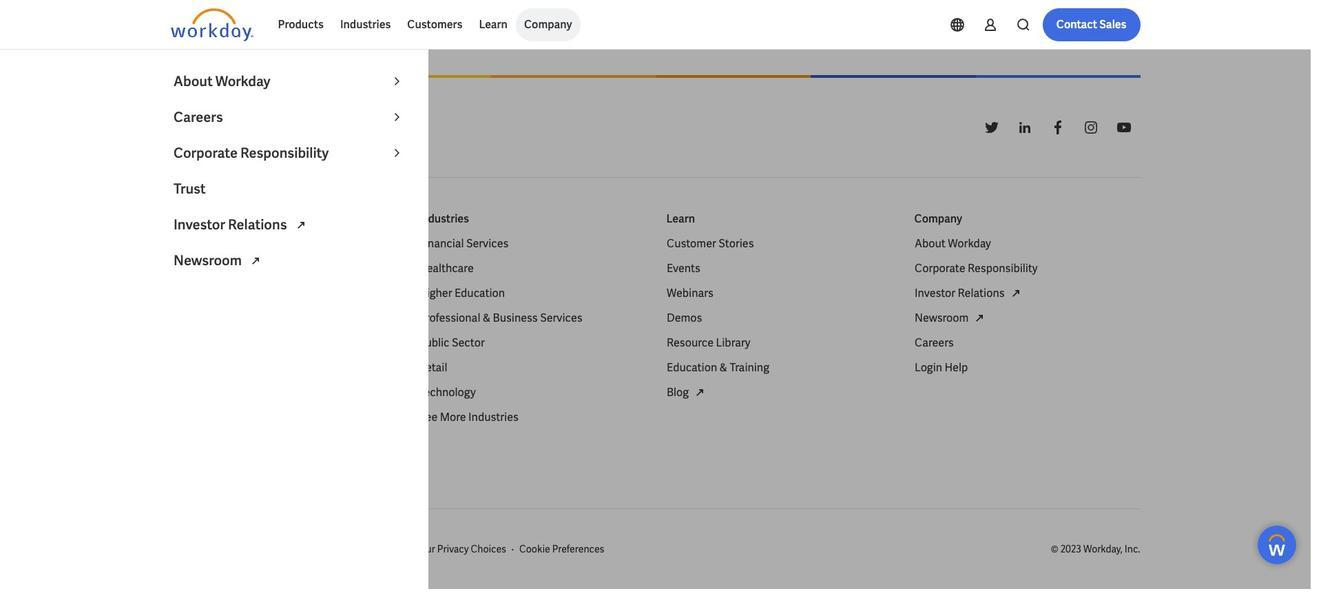 Task type: vqa. For each thing, say whether or not it's contained in the screenshot.
Platform for Platform Link
no



Task type: locate. For each thing, give the bounding box(es) containing it.
0 vertical spatial workday
[[215, 72, 270, 90]]

0 horizontal spatial workday
[[215, 72, 270, 90]]

©
[[1051, 543, 1059, 555]]

0 horizontal spatial company
[[524, 17, 572, 32]]

relations left opens in a new tab icon
[[228, 216, 287, 234]]

corporate responsibility down about workday link
[[915, 261, 1038, 276]]

1 vertical spatial learn
[[667, 212, 695, 226]]

1 horizontal spatial about
[[915, 236, 945, 251]]

customers
[[407, 17, 463, 32]]

1 horizontal spatial products
[[278, 17, 324, 32]]

1 horizontal spatial learn
[[667, 212, 695, 226]]

company inside dropdown button
[[524, 17, 572, 32]]

1 vertical spatial services
[[540, 311, 582, 325]]

higher education link
[[419, 285, 505, 302]]

0 vertical spatial products
[[278, 17, 324, 32]]

1 horizontal spatial newsroom link
[[915, 310, 988, 327]]

0 vertical spatial learn
[[479, 17, 508, 32]]

workday up careers dropdown button
[[215, 72, 270, 90]]

1 vertical spatial careers
[[915, 336, 954, 350]]

1 horizontal spatial investor relations
[[915, 286, 1004, 300]]

investor for the leftmost the investor relations link
[[174, 216, 225, 234]]

about for about workday dropdown button
[[174, 72, 213, 90]]

industries button
[[332, 8, 399, 41]]

newsroom link down opens in a new tab icon
[[165, 242, 413, 278]]

0 vertical spatial investor
[[174, 216, 225, 234]]

industries right 'more'
[[468, 410, 518, 424]]

0 horizontal spatial corporate
[[174, 144, 238, 162]]

0 vertical spatial newsroom
[[174, 251, 244, 269]]

0 horizontal spatial careers
[[174, 108, 223, 126]]

0 horizontal spatial relations
[[228, 216, 287, 234]]

professional
[[419, 311, 480, 325]]

investor relations down corporate responsibility link
[[915, 286, 1004, 300]]

0 vertical spatial go to the homepage image
[[171, 8, 253, 41]]

1 vertical spatial education
[[667, 360, 717, 375]]

& left business
[[482, 311, 490, 325]]

industries
[[340, 17, 391, 32], [419, 212, 469, 226], [468, 410, 518, 424]]

corporate down about workday link
[[915, 261, 965, 276]]

1 list from the left
[[419, 236, 644, 426]]

list containing financial services
[[419, 236, 644, 426]]

investor
[[174, 216, 225, 234], [915, 286, 955, 300]]

higher education
[[419, 286, 505, 300]]

industries up financial
[[419, 212, 469, 226]]

0 vertical spatial corporate responsibility
[[174, 144, 329, 162]]

0 vertical spatial services
[[466, 236, 508, 251]]

relations
[[228, 216, 287, 234], [958, 286, 1004, 300]]

0 horizontal spatial learn
[[479, 17, 508, 32]]

3 list from the left
[[915, 236, 1140, 376]]

1 horizontal spatial investor
[[915, 286, 955, 300]]

2 list from the left
[[667, 236, 892, 401]]

1 horizontal spatial newsroom
[[915, 311, 969, 325]]

products down trust
[[171, 212, 216, 226]]

corporate inside dropdown button
[[174, 144, 238, 162]]

industries inside dropdown button
[[340, 17, 391, 32]]

0 horizontal spatial &
[[482, 311, 490, 325]]

go to the homepage image
[[171, 8, 253, 41], [171, 111, 253, 144]]

&
[[482, 311, 490, 325], [719, 360, 727, 375]]

& for education
[[719, 360, 727, 375]]

investor down corporate responsibility link
[[915, 286, 955, 300]]

cookie preferences
[[519, 543, 605, 555]]

careers button
[[165, 99, 413, 135]]

0 horizontal spatial list
[[419, 236, 644, 426]]

1 vertical spatial corporate
[[915, 261, 965, 276]]

0 horizontal spatial education
[[454, 286, 505, 300]]

go to youtube image
[[1116, 119, 1132, 136]]

about workday inside dropdown button
[[174, 72, 270, 90]]

your
[[416, 543, 435, 555]]

education
[[454, 286, 505, 300], [667, 360, 717, 375]]

newsroom
[[174, 251, 244, 269], [915, 311, 969, 325]]

about workday for about workday link
[[915, 236, 991, 251]]

1 vertical spatial &
[[719, 360, 727, 375]]

1 vertical spatial newsroom
[[915, 311, 969, 325]]

education up professional & business services
[[454, 286, 505, 300]]

0 vertical spatial company
[[524, 17, 572, 32]]

workday up corporate responsibility link
[[948, 236, 991, 251]]

relations down corporate responsibility link
[[958, 286, 1004, 300]]

0 horizontal spatial products
[[171, 212, 216, 226]]

0 vertical spatial industries
[[340, 17, 391, 32]]

about
[[174, 72, 213, 90], [915, 236, 945, 251]]

1 horizontal spatial education
[[667, 360, 717, 375]]

responsibility inside dropdown button
[[240, 144, 329, 162]]

corporate responsibility button
[[165, 135, 413, 171]]

1 vertical spatial workday
[[948, 236, 991, 251]]

services
[[466, 236, 508, 251], [540, 311, 582, 325]]

company up about workday link
[[915, 212, 962, 226]]

business
[[493, 311, 538, 325]]

1 vertical spatial about
[[915, 236, 945, 251]]

investor relations link
[[165, 207, 413, 242], [915, 285, 1024, 302]]

2 horizontal spatial list
[[915, 236, 1140, 376]]

more
[[440, 410, 466, 424]]

your privacy choices
[[416, 543, 506, 555]]

investor relations down trust
[[174, 216, 290, 234]]

responsibility for corporate responsibility link
[[968, 261, 1038, 276]]

1 vertical spatial company
[[915, 212, 962, 226]]

1 vertical spatial corporate responsibility
[[915, 261, 1038, 276]]

0 vertical spatial responsibility
[[240, 144, 329, 162]]

about for about workday link
[[915, 236, 945, 251]]

0 horizontal spatial about workday
[[174, 72, 270, 90]]

list for learn
[[667, 236, 892, 401]]

0 vertical spatial about workday
[[174, 72, 270, 90]]

1 vertical spatial responsibility
[[968, 261, 1038, 276]]

0 vertical spatial careers
[[174, 108, 223, 126]]

0 horizontal spatial investor relations
[[174, 216, 290, 234]]

corporate responsibility up trust link
[[174, 144, 329, 162]]

about inside about workday dropdown button
[[174, 72, 213, 90]]

responsibility down about workday link
[[968, 261, 1038, 276]]

1 go to the homepage image from the top
[[171, 8, 253, 41]]

workday
[[215, 72, 270, 90], [948, 236, 991, 251]]

company right learn dropdown button
[[524, 17, 572, 32]]

webinars
[[667, 286, 713, 300]]

responsibility
[[240, 144, 329, 162], [968, 261, 1038, 276]]

careers inside dropdown button
[[174, 108, 223, 126]]

learn
[[479, 17, 508, 32], [667, 212, 695, 226]]

0 vertical spatial investor relations link
[[165, 207, 413, 242]]

1 horizontal spatial corporate
[[915, 261, 965, 276]]

education down resource
[[667, 360, 717, 375]]

0 vertical spatial relations
[[228, 216, 287, 234]]

list
[[419, 236, 644, 426], [667, 236, 892, 401], [915, 236, 1140, 376]]

blog link
[[667, 384, 708, 401]]

0 horizontal spatial about
[[174, 72, 213, 90]]

corporate responsibility for corporate responsibility link
[[915, 261, 1038, 276]]

customer stories
[[667, 236, 754, 251]]

1 horizontal spatial relations
[[958, 286, 1004, 300]]

go to linkedin image
[[1016, 119, 1033, 136]]

workday inside dropdown button
[[215, 72, 270, 90]]

0 vertical spatial education
[[454, 286, 505, 300]]

training
[[729, 360, 769, 375]]

investor down trust
[[174, 216, 225, 234]]

1 vertical spatial investor relations link
[[915, 285, 1024, 302]]

products
[[278, 17, 324, 32], [171, 212, 216, 226]]

retail link
[[419, 360, 447, 376]]

opens in a new tab image
[[247, 253, 264, 270], [1007, 285, 1024, 302], [971, 310, 988, 327], [691, 384, 708, 401]]

about inside about workday link
[[915, 236, 945, 251]]

workday inside list
[[948, 236, 991, 251]]

technology link
[[419, 384, 475, 401]]

& left training
[[719, 360, 727, 375]]

1 horizontal spatial corporate responsibility
[[915, 261, 1038, 276]]

company
[[524, 17, 572, 32], [915, 212, 962, 226]]

investor relations
[[174, 216, 290, 234], [915, 286, 1004, 300]]

1 horizontal spatial about workday
[[915, 236, 991, 251]]

1 vertical spatial investor
[[915, 286, 955, 300]]

newsroom link
[[165, 242, 413, 278], [915, 310, 988, 327]]

0 horizontal spatial responsibility
[[240, 144, 329, 162]]

learn inside dropdown button
[[479, 17, 508, 32]]

list item
[[171, 236, 396, 260]]

1 horizontal spatial workday
[[948, 236, 991, 251]]

services right financial
[[466, 236, 508, 251]]

learn left the company dropdown button
[[479, 17, 508, 32]]

0 vertical spatial corporate
[[174, 144, 238, 162]]

customer
[[667, 236, 716, 251]]

public
[[419, 336, 449, 350]]

0 horizontal spatial corporate responsibility
[[174, 144, 329, 162]]

0 vertical spatial investor relations
[[174, 216, 290, 234]]

corporate
[[174, 144, 238, 162], [915, 261, 965, 276]]

login help
[[915, 360, 968, 375]]

1 vertical spatial about workday
[[915, 236, 991, 251]]

corporate for corporate responsibility dropdown button
[[174, 144, 238, 162]]

responsibility up trust link
[[240, 144, 329, 162]]

corporate responsibility inside corporate responsibility dropdown button
[[174, 144, 329, 162]]

see more industries link
[[419, 409, 518, 426]]

1 horizontal spatial careers
[[915, 336, 954, 350]]

careers
[[174, 108, 223, 126], [915, 336, 954, 350]]

corporate up trust
[[174, 144, 238, 162]]

inc.
[[1125, 543, 1140, 555]]

products up about workday dropdown button
[[278, 17, 324, 32]]

0 horizontal spatial investor
[[174, 216, 225, 234]]

1 horizontal spatial list
[[667, 236, 892, 401]]

1 vertical spatial investor relations
[[915, 286, 1004, 300]]

services right business
[[540, 311, 582, 325]]

1 horizontal spatial services
[[540, 311, 582, 325]]

learn up customer
[[667, 212, 695, 226]]

list containing customer stories
[[667, 236, 892, 401]]

1 horizontal spatial &
[[719, 360, 727, 375]]

industries right products dropdown button
[[340, 17, 391, 32]]

0 vertical spatial &
[[482, 311, 490, 325]]

1 horizontal spatial responsibility
[[968, 261, 1038, 276]]

newsroom link up careers link
[[915, 310, 988, 327]]

0 vertical spatial about
[[174, 72, 213, 90]]

0 horizontal spatial newsroom link
[[165, 242, 413, 278]]

blog
[[667, 385, 689, 400]]

1 vertical spatial relations
[[958, 286, 1004, 300]]

login
[[915, 360, 942, 375]]

corporate responsibility
[[174, 144, 329, 162], [915, 261, 1038, 276]]

about workday
[[174, 72, 270, 90], [915, 236, 991, 251]]

list containing about workday
[[915, 236, 1140, 376]]

1 vertical spatial go to the homepage image
[[171, 111, 253, 144]]



Task type: describe. For each thing, give the bounding box(es) containing it.
products inside dropdown button
[[278, 17, 324, 32]]

preferences
[[552, 543, 605, 555]]

webinars link
[[667, 285, 713, 302]]

workday,
[[1084, 543, 1123, 555]]

0 horizontal spatial newsroom
[[174, 251, 244, 269]]

1 vertical spatial products
[[171, 212, 216, 226]]

sales
[[1100, 17, 1127, 32]]

for hr
[[171, 261, 204, 276]]

retail
[[419, 360, 447, 375]]

2 go to the homepage image from the top
[[171, 111, 253, 144]]

trust link
[[165, 171, 413, 207]]

1 horizontal spatial investor relations link
[[915, 285, 1024, 302]]

resource library link
[[667, 335, 750, 351]]

your privacy choices link
[[393, 542, 506, 556]]

financial services link
[[419, 236, 508, 252]]

2 vertical spatial industries
[[468, 410, 518, 424]]

contact sales link
[[1043, 8, 1140, 41]]

demos link
[[667, 310, 702, 327]]

responsibility for corporate responsibility dropdown button
[[240, 144, 329, 162]]

customer stories link
[[667, 236, 754, 252]]

resource
[[667, 336, 713, 350]]

events
[[667, 261, 700, 276]]

go to twitter image
[[983, 119, 1000, 136]]

see more industries
[[419, 410, 518, 424]]

for hr list
[[171, 236, 396, 475]]

opens in a new tab image
[[292, 217, 309, 234]]

education & training
[[667, 360, 769, 375]]

1 vertical spatial newsroom link
[[915, 310, 988, 327]]

careers link
[[915, 335, 954, 351]]

learn button
[[471, 8, 516, 41]]

healthcare
[[419, 261, 473, 276]]

careers for careers link
[[915, 336, 954, 350]]

& for professional
[[482, 311, 490, 325]]

healthcare link
[[419, 260, 473, 277]]

for
[[171, 261, 187, 276]]

investor for the investor relations link to the right
[[915, 286, 955, 300]]

corporate responsibility link
[[915, 260, 1038, 277]]

list for company
[[915, 236, 1140, 376]]

trust
[[174, 180, 206, 198]]

contact
[[1057, 17, 1097, 32]]

workday for about workday dropdown button
[[215, 72, 270, 90]]

careers for careers dropdown button
[[174, 108, 223, 126]]

0 vertical spatial newsroom link
[[165, 242, 413, 278]]

see
[[419, 410, 437, 424]]

privacy
[[437, 543, 469, 555]]

list for industries
[[419, 236, 644, 426]]

go to facebook image
[[1050, 119, 1066, 136]]

go to instagram image
[[1083, 119, 1099, 136]]

higher
[[419, 286, 452, 300]]

cookie
[[519, 543, 550, 555]]

2023
[[1061, 543, 1082, 555]]

events link
[[667, 260, 700, 277]]

1 vertical spatial industries
[[419, 212, 469, 226]]

about workday button
[[165, 63, 413, 99]]

customers button
[[399, 8, 471, 41]]

cookie preferences link
[[519, 542, 605, 556]]

financial services
[[419, 236, 508, 251]]

workday for about workday link
[[948, 236, 991, 251]]

0 horizontal spatial services
[[466, 236, 508, 251]]

about workday link
[[915, 236, 991, 252]]

professional & business services
[[419, 311, 582, 325]]

resource library
[[667, 336, 750, 350]]

about workday for about workday dropdown button
[[174, 72, 270, 90]]

stories
[[718, 236, 754, 251]]

© 2023 workday, inc.
[[1051, 543, 1140, 555]]

library
[[716, 336, 750, 350]]

login help link
[[915, 360, 968, 376]]

sector
[[452, 336, 484, 350]]

demos
[[667, 311, 702, 325]]

investor relations for the leftmost the investor relations link
[[174, 216, 290, 234]]

corporate responsibility for corporate responsibility dropdown button
[[174, 144, 329, 162]]

professional & business services link
[[419, 310, 582, 327]]

relations for the leftmost the investor relations link
[[228, 216, 287, 234]]

education & training link
[[667, 360, 769, 376]]

corporate for corporate responsibility link
[[915, 261, 965, 276]]

investor relations for the investor relations link to the right
[[915, 286, 1004, 300]]

contact sales
[[1057, 17, 1127, 32]]

public sector
[[419, 336, 484, 350]]

1 horizontal spatial company
[[915, 212, 962, 226]]

technology
[[419, 385, 475, 400]]

relations for the investor relations link to the right
[[958, 286, 1004, 300]]

0 horizontal spatial investor relations link
[[165, 207, 413, 242]]

financial
[[419, 236, 464, 251]]

help
[[944, 360, 968, 375]]

products button
[[270, 8, 332, 41]]

hr
[[189, 261, 204, 276]]

for hr link
[[171, 260, 204, 277]]

company button
[[516, 8, 580, 41]]

public sector link
[[419, 335, 484, 351]]

choices
[[471, 543, 506, 555]]



